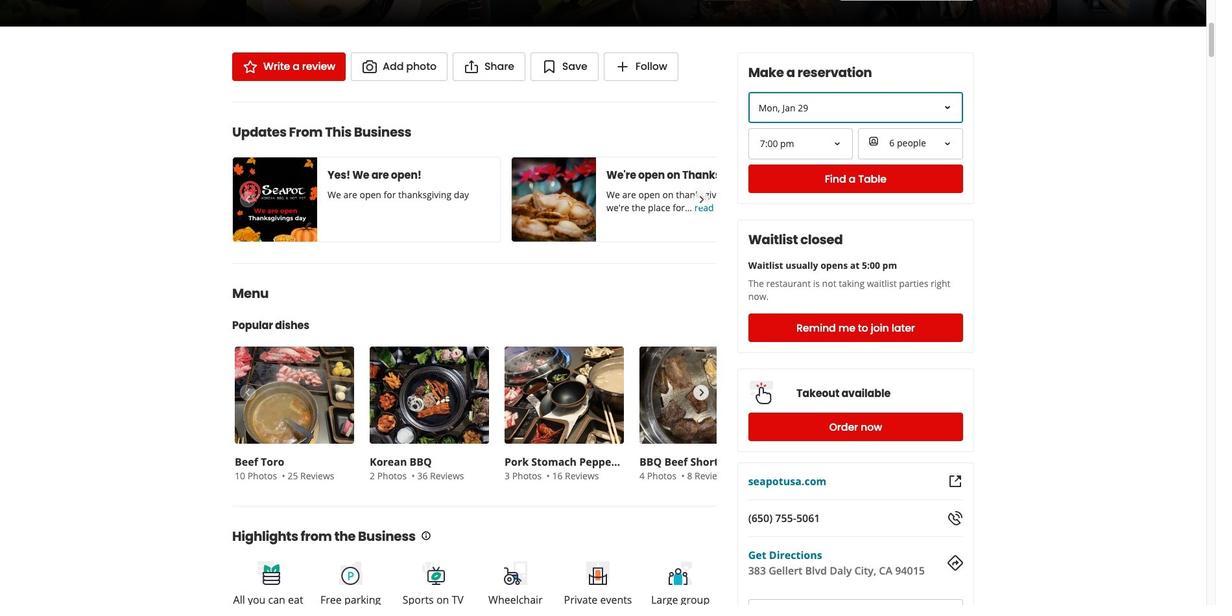 Task type: describe. For each thing, give the bounding box(es) containing it.
next image
[[694, 385, 708, 401]]

we're open on thanksgiving! image
[[512, 158, 596, 242]]

24 save outline v2 image
[[541, 59, 557, 75]]

wheelchair_accessible image
[[503, 561, 529, 587]]

Select a date text field
[[748, 92, 963, 123]]

1 photo of seapot hot pot & kbbq - daly city, ca, us. image from the left
[[246, 0, 468, 27]]

3 photo of seapot hot pot & kbbq - daly city, ca, us. image from the left
[[836, 0, 1206, 27]]

next image
[[694, 192, 708, 208]]

photo of seapot hot pot & kbbq - daly city, ca, us. bbq oyster image
[[0, 0, 246, 27]]

24 directions v2 image
[[948, 556, 963, 571]]

free_parking image
[[338, 561, 364, 587]]

sports_on_tv image
[[420, 561, 446, 587]]

bbq beef short ribs image
[[640, 347, 759, 444]]



Task type: vqa. For each thing, say whether or not it's contained in the screenshot.
'16 photos v2'
no



Task type: locate. For each thing, give the bounding box(es) containing it.
korean bbq image
[[370, 347, 489, 444]]

24 external link v2 image
[[948, 474, 963, 490]]

None field
[[858, 128, 963, 160], [750, 130, 852, 158], [858, 128, 963, 160], [750, 130, 852, 158]]

1 previous image from the top
[[240, 192, 254, 208]]

all_you_can_eat image
[[255, 561, 281, 587]]

0 vertical spatial previous image
[[240, 192, 254, 208]]

beef toro image
[[235, 347, 354, 444]]

previous image for next icon
[[240, 385, 254, 401]]

menu element
[[211, 263, 761, 486]]

previous image
[[240, 192, 254, 208], [240, 385, 254, 401]]

private_events image
[[585, 561, 611, 587]]

updates from this business element
[[211, 102, 780, 243]]

photo of seapot hot pot & kbbq - daly city, ca, us. image
[[246, 0, 468, 27], [468, 0, 836, 27], [836, 0, 1206, 27]]

24 camera v2 image
[[362, 59, 378, 75]]

24 add v2 image
[[615, 59, 630, 75]]

large_group_friendly image
[[667, 561, 693, 587]]

yes! we are open! image
[[233, 158, 317, 242]]

pork stomach pepper soup image
[[505, 347, 624, 444]]

1 vertical spatial previous image
[[240, 385, 254, 401]]

previous image for next image at the top of page
[[240, 192, 254, 208]]

info icon image
[[421, 531, 431, 542], [421, 531, 431, 542]]

2 previous image from the top
[[240, 385, 254, 401]]

24 star v2 image
[[243, 59, 258, 75]]

24 phone v2 image
[[948, 511, 963, 527]]

24 share v2 image
[[464, 59, 479, 75]]

2 photo of seapot hot pot & kbbq - daly city, ca, us. image from the left
[[468, 0, 836, 27]]



